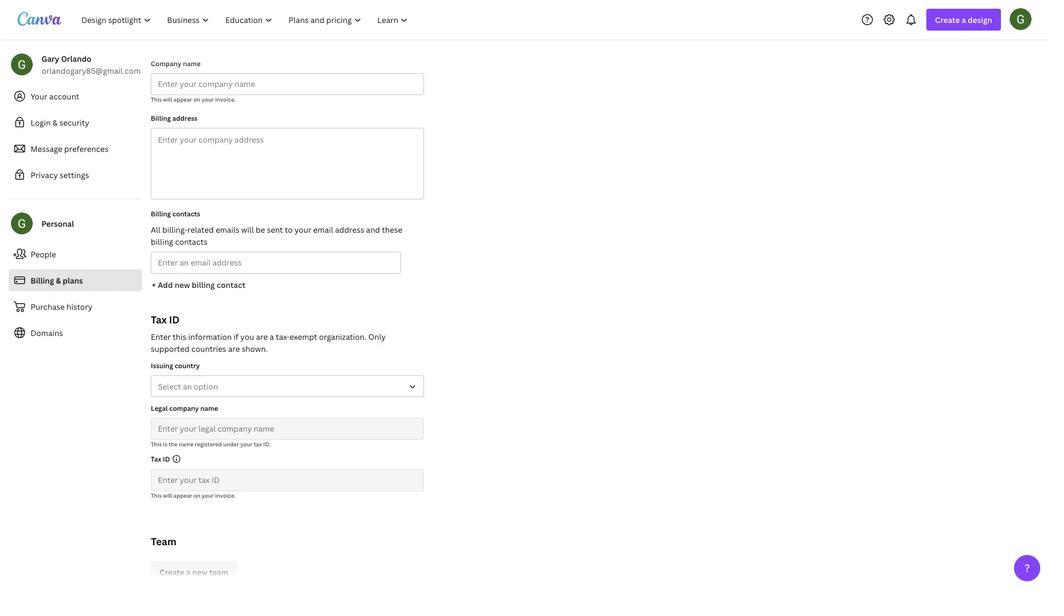 Task type: describe. For each thing, give the bounding box(es) containing it.
gary orlando orlandogary85@gmail.com
[[42, 53, 141, 76]]

privacy settings
[[31, 170, 89, 180]]

preferences
[[64, 143, 109, 154]]

Enter your legal company name text field
[[158, 419, 417, 439]]

your account
[[31, 91, 79, 101]]

an
[[183, 381, 192, 392]]

privacy settings link
[[9, 164, 142, 186]]

message preferences link
[[9, 138, 142, 160]]

Enter your company address text field
[[151, 128, 423, 199]]

address inside all billing-related emails will be sent to your email address and these billing contacts
[[335, 224, 364, 235]]

billing address
[[151, 113, 198, 122]]

this for enter your tax id text box
[[151, 492, 162, 499]]

security
[[59, 117, 89, 128]]

+ add new billing contact button
[[151, 274, 246, 296]]

people
[[31, 249, 56, 259]]

create a design button
[[926, 9, 1001, 31]]

orlandogary85@gmail.com
[[42, 65, 141, 76]]

company
[[151, 59, 181, 68]]

message
[[31, 143, 62, 154]]

will inside all billing-related emails will be sent to your email address and these billing contacts
[[241, 224, 254, 235]]

all billing-related emails will be sent to your email address and these billing contacts
[[151, 224, 402, 247]]

& for billing
[[56, 275, 61, 286]]

tax id
[[151, 454, 170, 463]]

plans
[[63, 275, 83, 286]]

purchase
[[31, 301, 65, 312]]

billing inside button
[[192, 280, 215, 290]]

this for the enter your legal company name text box
[[151, 440, 162, 448]]

id.
[[263, 440, 270, 448]]

for
[[270, 36, 284, 49]]

billing contacts
[[151, 209, 200, 218]]

0 vertical spatial will
[[163, 96, 172, 103]]

1 this will appear on your invoice. from the top
[[151, 96, 236, 103]]

history
[[67, 301, 93, 312]]

settings
[[60, 170, 89, 180]]

1 invoice. from the top
[[215, 96, 236, 103]]

gary orlando image
[[1010, 8, 1032, 30]]

if
[[234, 331, 239, 342]]

your account link
[[9, 85, 142, 107]]

purchase history link
[[9, 296, 142, 317]]

add
[[158, 280, 173, 290]]

id for tax id enter this information if you are a tax-exempt organization. only supported countries are shown.
[[169, 313, 180, 326]]

this
[[173, 331, 186, 342]]

2 this will appear on your invoice. from the top
[[151, 492, 236, 499]]

create a new team
[[160, 567, 228, 577]]

top level navigation element
[[74, 9, 417, 31]]

billing for billing address
[[151, 113, 171, 122]]

purchase history
[[31, 301, 93, 312]]

legal
[[151, 404, 168, 413]]

Enter your tax ID text field
[[158, 470, 417, 491]]

team billing information for personal
[[151, 36, 329, 49]]

0 vertical spatial personal
[[287, 36, 329, 49]]

tax id enter this information if you are a tax-exempt organization. only supported countries are shown.
[[151, 313, 386, 354]]

2 on from the top
[[194, 492, 200, 499]]

create a design
[[935, 14, 992, 25]]

+ add new billing contact
[[152, 280, 245, 290]]

organization.
[[319, 331, 367, 342]]

emails
[[216, 224, 239, 235]]

team
[[209, 567, 228, 577]]

domains link
[[9, 322, 142, 344]]

Select an option button
[[151, 375, 424, 397]]

select
[[158, 381, 181, 392]]

this is the name registered under your tax id.
[[151, 440, 270, 448]]

0 vertical spatial contacts
[[172, 209, 200, 218]]

Enter your company name text field
[[158, 74, 417, 95]]

option
[[194, 381, 218, 392]]

1 vertical spatial name
[[200, 404, 218, 413]]

1 appear from the top
[[174, 96, 192, 103]]

account
[[49, 91, 79, 101]]

contact
[[217, 280, 245, 290]]

1 this from the top
[[151, 96, 162, 103]]

issuing country
[[151, 361, 200, 370]]

countries
[[191, 343, 226, 354]]

and
[[366, 224, 380, 235]]

a for create a new team
[[186, 567, 190, 577]]

create a new team button
[[151, 561, 237, 583]]

1 vertical spatial personal
[[42, 218, 74, 229]]

login & security link
[[9, 111, 142, 133]]

be
[[256, 224, 265, 235]]

a for create a design
[[962, 14, 966, 25]]

0 vertical spatial billing
[[179, 36, 209, 49]]



Task type: locate. For each thing, give the bounding box(es) containing it.
your inside all billing-related emails will be sent to your email address and these billing contacts
[[295, 224, 311, 235]]

0 vertical spatial billing
[[151, 113, 171, 122]]

domains
[[31, 328, 63, 338]]

on up billing address
[[194, 96, 200, 103]]

0 vertical spatial on
[[194, 96, 200, 103]]

0 vertical spatial tax
[[151, 313, 167, 326]]

a inside button
[[186, 567, 190, 577]]

login & security
[[31, 117, 89, 128]]

supported
[[151, 343, 189, 354]]

this will appear on your invoice.
[[151, 96, 236, 103], [151, 492, 236, 499]]

0 vertical spatial are
[[256, 331, 268, 342]]

id inside the tax id enter this information if you are a tax-exempt organization. only supported countries are shown.
[[169, 313, 180, 326]]

name right the
[[179, 440, 194, 448]]

1 horizontal spatial new
[[192, 567, 208, 577]]

will left be
[[241, 224, 254, 235]]

shown.
[[242, 343, 268, 354]]

a left tax-
[[270, 331, 274, 342]]

invoice.
[[215, 96, 236, 103], [215, 492, 236, 499]]

team up company
[[151, 36, 176, 49]]

1 horizontal spatial personal
[[287, 36, 329, 49]]

0 horizontal spatial personal
[[42, 218, 74, 229]]

contacts inside all billing-related emails will be sent to your email address and these billing contacts
[[175, 236, 207, 247]]

create left the design
[[935, 14, 960, 25]]

billing up company name
[[179, 36, 209, 49]]

personal
[[287, 36, 329, 49], [42, 218, 74, 229]]

this left is at the bottom left of the page
[[151, 440, 162, 448]]

your
[[202, 96, 214, 103], [295, 224, 311, 235], [240, 440, 252, 448], [202, 492, 214, 499]]

& left plans at the top left
[[56, 275, 61, 286]]

all
[[151, 224, 160, 235]]

gary
[[42, 53, 59, 64]]

these
[[382, 224, 402, 235]]

1 vertical spatial team
[[151, 535, 176, 548]]

0 horizontal spatial a
[[186, 567, 190, 577]]

1 vertical spatial this will appear on your invoice.
[[151, 492, 236, 499]]

create for create a new team
[[160, 567, 184, 577]]

orlando
[[61, 53, 91, 64]]

& inside billing & plans link
[[56, 275, 61, 286]]

2 tax from the top
[[151, 454, 161, 463]]

select an option
[[158, 381, 218, 392]]

new for billing
[[175, 280, 190, 290]]

1 tax from the top
[[151, 313, 167, 326]]

email
[[313, 224, 333, 235]]

id up this
[[169, 313, 180, 326]]

tax-
[[276, 331, 290, 342]]

this will appear on your invoice. up billing address
[[151, 96, 236, 103]]

1 vertical spatial address
[[335, 224, 364, 235]]

1 on from the top
[[194, 96, 200, 103]]

login
[[31, 117, 51, 128]]

0 horizontal spatial are
[[228, 343, 240, 354]]

id down is at the bottom left of the page
[[163, 454, 170, 463]]

2 vertical spatial billing
[[31, 275, 54, 286]]

create for create a design
[[935, 14, 960, 25]]

1 vertical spatial &
[[56, 275, 61, 286]]

0 vertical spatial this will appear on your invoice.
[[151, 96, 236, 103]]

will down 'tax id' at the left bottom of page
[[163, 492, 172, 499]]

create inside dropdown button
[[935, 14, 960, 25]]

a left the design
[[962, 14, 966, 25]]

country
[[175, 361, 200, 370]]

1 horizontal spatial create
[[935, 14, 960, 25]]

tax
[[151, 313, 167, 326], [151, 454, 161, 463]]

0 vertical spatial new
[[175, 280, 190, 290]]

create
[[935, 14, 960, 25], [160, 567, 184, 577]]

2 appear from the top
[[174, 492, 192, 499]]

the
[[169, 440, 177, 448]]

2 invoice. from the top
[[215, 492, 236, 499]]

& right login
[[53, 117, 58, 128]]

appear
[[174, 96, 192, 103], [174, 492, 192, 499]]

tax for tax id enter this information if you are a tax-exempt organization. only supported countries are shown.
[[151, 313, 167, 326]]

1 vertical spatial will
[[241, 224, 254, 235]]

on down registered
[[194, 492, 200, 499]]

appear down the
[[174, 492, 192, 499]]

2 vertical spatial billing
[[192, 280, 215, 290]]

2 this from the top
[[151, 440, 162, 448]]

new
[[175, 280, 190, 290], [192, 567, 208, 577]]

company name
[[151, 59, 201, 68]]

this
[[151, 96, 162, 103], [151, 440, 162, 448], [151, 492, 162, 499]]

billing left contact
[[192, 280, 215, 290]]

a
[[962, 14, 966, 25], [270, 331, 274, 342], [186, 567, 190, 577]]

1 vertical spatial this
[[151, 440, 162, 448]]

new right the add
[[175, 280, 190, 290]]

information
[[211, 36, 268, 49], [188, 331, 232, 342]]

id for tax id
[[163, 454, 170, 463]]

will
[[163, 96, 172, 103], [241, 224, 254, 235], [163, 492, 172, 499]]

& inside login & security link
[[53, 117, 58, 128]]

tax down legal
[[151, 454, 161, 463]]

issuing
[[151, 361, 173, 370]]

sent
[[267, 224, 283, 235]]

enter
[[151, 331, 171, 342]]

address
[[172, 113, 198, 122], [335, 224, 364, 235]]

0 vertical spatial name
[[183, 59, 201, 68]]

Enter an email address text field
[[158, 252, 394, 273]]

this up billing address
[[151, 96, 162, 103]]

1 vertical spatial id
[[163, 454, 170, 463]]

1 team from the top
[[151, 36, 176, 49]]

1 vertical spatial are
[[228, 343, 240, 354]]

0 vertical spatial this
[[151, 96, 162, 103]]

personal right for
[[287, 36, 329, 49]]

0 vertical spatial information
[[211, 36, 268, 49]]

2 team from the top
[[151, 535, 176, 548]]

team for team billing information for personal
[[151, 36, 176, 49]]

contacts up billing-
[[172, 209, 200, 218]]

2 vertical spatial will
[[163, 492, 172, 499]]

1 vertical spatial billing
[[151, 209, 171, 218]]

billing for billing & plans
[[31, 275, 54, 286]]

privacy
[[31, 170, 58, 180]]

company
[[169, 404, 199, 413]]

name
[[183, 59, 201, 68], [200, 404, 218, 413], [179, 440, 194, 448]]

1 vertical spatial contacts
[[175, 236, 207, 247]]

appear up billing address
[[174, 96, 192, 103]]

1 vertical spatial billing
[[151, 236, 173, 247]]

message preferences
[[31, 143, 109, 154]]

billing down all
[[151, 236, 173, 247]]

create left team
[[160, 567, 184, 577]]

tax up enter
[[151, 313, 167, 326]]

only
[[368, 331, 386, 342]]

name right company
[[183, 59, 201, 68]]

1 horizontal spatial are
[[256, 331, 268, 342]]

new for team
[[192, 567, 208, 577]]

people link
[[9, 243, 142, 265]]

1 vertical spatial new
[[192, 567, 208, 577]]

1 vertical spatial a
[[270, 331, 274, 342]]

3 this from the top
[[151, 492, 162, 499]]

billing inside all billing-related emails will be sent to your email address and these billing contacts
[[151, 236, 173, 247]]

0 vertical spatial appear
[[174, 96, 192, 103]]

team for team
[[151, 535, 176, 548]]

are down if
[[228, 343, 240, 354]]

& for login
[[53, 117, 58, 128]]

&
[[53, 117, 58, 128], [56, 275, 61, 286]]

2 vertical spatial a
[[186, 567, 190, 577]]

to
[[285, 224, 293, 235]]

0 vertical spatial &
[[53, 117, 58, 128]]

is
[[163, 440, 167, 448]]

billing-
[[162, 224, 187, 235]]

0 vertical spatial invoice.
[[215, 96, 236, 103]]

a inside dropdown button
[[962, 14, 966, 25]]

1 vertical spatial tax
[[151, 454, 161, 463]]

billing & plans link
[[9, 269, 142, 291]]

related
[[187, 224, 214, 235]]

1 vertical spatial on
[[194, 492, 200, 499]]

0 vertical spatial a
[[962, 14, 966, 25]]

billing
[[151, 113, 171, 122], [151, 209, 171, 218], [31, 275, 54, 286]]

billing for billing contacts
[[151, 209, 171, 218]]

2 horizontal spatial a
[[962, 14, 966, 25]]

1 vertical spatial appear
[[174, 492, 192, 499]]

will up billing address
[[163, 96, 172, 103]]

create inside button
[[160, 567, 184, 577]]

+
[[152, 280, 156, 290]]

0 vertical spatial id
[[169, 313, 180, 326]]

contacts
[[172, 209, 200, 218], [175, 236, 207, 247]]

1 vertical spatial invoice.
[[215, 492, 236, 499]]

1 vertical spatial information
[[188, 331, 232, 342]]

1 vertical spatial create
[[160, 567, 184, 577]]

new left team
[[192, 567, 208, 577]]

0 vertical spatial address
[[172, 113, 198, 122]]

name down option
[[200, 404, 218, 413]]

tax
[[254, 440, 262, 448]]

0 horizontal spatial address
[[172, 113, 198, 122]]

team up create a new team button
[[151, 535, 176, 548]]

1 horizontal spatial address
[[335, 224, 364, 235]]

personal up people
[[42, 218, 74, 229]]

information up countries
[[188, 331, 232, 342]]

2 vertical spatial name
[[179, 440, 194, 448]]

a inside the tax id enter this information if you are a tax-exempt organization. only supported countries are shown.
[[270, 331, 274, 342]]

billing & plans
[[31, 275, 83, 286]]

tax for tax id
[[151, 454, 161, 463]]

you
[[240, 331, 254, 342]]

team
[[151, 36, 176, 49], [151, 535, 176, 548]]

information inside the tax id enter this information if you are a tax-exempt organization. only supported countries are shown.
[[188, 331, 232, 342]]

0 horizontal spatial create
[[160, 567, 184, 577]]

a left team
[[186, 567, 190, 577]]

are up shown.
[[256, 331, 268, 342]]

legal company name
[[151, 404, 218, 413]]

2 vertical spatial this
[[151, 492, 162, 499]]

exempt
[[290, 331, 317, 342]]

on
[[194, 96, 200, 103], [194, 492, 200, 499]]

this will appear on your invoice. down 'tax id' at the left bottom of page
[[151, 492, 236, 499]]

under
[[223, 440, 239, 448]]

1 horizontal spatial a
[[270, 331, 274, 342]]

this down 'tax id' at the left bottom of page
[[151, 492, 162, 499]]

0 vertical spatial team
[[151, 36, 176, 49]]

information down "top level navigation" element
[[211, 36, 268, 49]]

design
[[968, 14, 992, 25]]

are
[[256, 331, 268, 342], [228, 343, 240, 354]]

tax inside the tax id enter this information if you are a tax-exempt organization. only supported countries are shown.
[[151, 313, 167, 326]]

your
[[31, 91, 47, 101]]

0 horizontal spatial new
[[175, 280, 190, 290]]

registered
[[195, 440, 222, 448]]

contacts down related
[[175, 236, 207, 247]]

0 vertical spatial create
[[935, 14, 960, 25]]



Task type: vqa. For each thing, say whether or not it's contained in the screenshot.
People
yes



